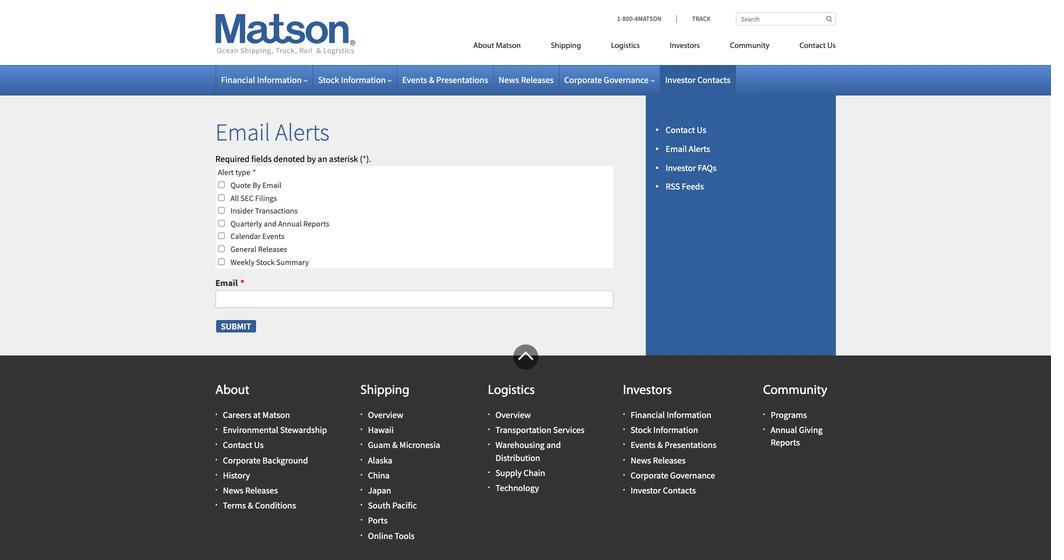 Task type: locate. For each thing, give the bounding box(es) containing it.
us
[[828, 42, 836, 50], [697, 124, 707, 136], [254, 440, 264, 451]]

0 horizontal spatial news releases link
[[223, 485, 278, 496]]

1 horizontal spatial contact us
[[800, 42, 836, 50]]

us down search image at the top of the page
[[828, 42, 836, 50]]

contact us link down environmental
[[223, 440, 264, 451]]

Insider Transactions checkbox
[[218, 207, 224, 214]]

None submit
[[215, 320, 257, 333]]

alerts up faqs
[[689, 143, 710, 155]]

0 horizontal spatial shipping
[[361, 384, 410, 398]]

1 horizontal spatial governance
[[670, 470, 715, 481]]

2 vertical spatial news releases link
[[223, 485, 278, 496]]

0 vertical spatial reports
[[303, 219, 329, 229]]

0 vertical spatial contact
[[800, 42, 826, 50]]

0 horizontal spatial annual
[[278, 219, 302, 229]]

chain
[[524, 467, 545, 479]]

overview link for shipping
[[368, 409, 403, 421]]

0 vertical spatial news releases link
[[499, 74, 554, 86]]

stock information link for the bottom corporate governance link news releases link
[[631, 425, 698, 436]]

1 vertical spatial news releases link
[[631, 455, 686, 466]]

overview
[[368, 409, 403, 421], [496, 409, 531, 421]]

community down search search field
[[730, 42, 770, 50]]

1 vertical spatial contacts
[[663, 485, 696, 496]]

1 vertical spatial and
[[547, 440, 561, 451]]

overview inside overview transportation services warehousing and distribution supply chain technology
[[496, 409, 531, 421]]

events
[[402, 74, 427, 86], [262, 231, 285, 241], [631, 440, 656, 451]]

required fields denoted by an asterisk (
[[215, 153, 363, 164]]

0 horizontal spatial corporate
[[223, 455, 261, 466]]

events inside financial information stock information events & presentations news releases corporate governance investor contacts
[[631, 440, 656, 451]]

general releases
[[231, 244, 287, 254]]

alaska link
[[368, 455, 393, 466]]

matson up the environmental stewardship link
[[263, 409, 290, 421]]

1 vertical spatial reports
[[771, 437, 800, 449]]

us up email alerts link
[[697, 124, 707, 136]]

and down transportation services 'link'
[[547, 440, 561, 451]]

events & presentations link
[[402, 74, 488, 86], [631, 440, 717, 451]]

0 vertical spatial investor
[[665, 74, 696, 86]]

0 vertical spatial events
[[402, 74, 427, 86]]

careers
[[223, 409, 251, 421]]

1 vertical spatial contact
[[666, 124, 695, 136]]

annual down transactions
[[278, 219, 302, 229]]

0 vertical spatial investor contacts link
[[665, 74, 731, 86]]

and
[[264, 219, 277, 229], [547, 440, 561, 451]]

contact inside careers at matson environmental stewardship contact us corporate background history news releases terms & conditions
[[223, 440, 252, 451]]

1 overview link from the left
[[368, 409, 403, 421]]

0 horizontal spatial financial information link
[[221, 74, 308, 86]]

1 vertical spatial about
[[215, 384, 249, 398]]

ports
[[368, 515, 388, 527]]

contact us link up email alerts link
[[666, 124, 707, 136]]

financial information stock information events & presentations news releases corporate governance investor contacts
[[631, 409, 717, 496]]

1 horizontal spatial stock information link
[[631, 425, 698, 436]]

overview up hawaii
[[368, 409, 403, 421]]

& inside financial information stock information events & presentations news releases corporate governance investor contacts
[[658, 440, 663, 451]]

0 vertical spatial governance
[[604, 74, 649, 86]]

logistics
[[611, 42, 640, 50], [488, 384, 535, 398]]

investor contacts link
[[665, 74, 731, 86], [631, 485, 696, 496]]

1-
[[617, 15, 623, 23]]

events & presentations link for the bottom corporate governance link news releases link
[[631, 440, 717, 451]]

0 horizontal spatial contact us
[[666, 124, 707, 136]]

overview link up hawaii
[[368, 409, 403, 421]]

about
[[473, 42, 494, 50], [215, 384, 249, 398]]

0 horizontal spatial governance
[[604, 74, 649, 86]]

1 horizontal spatial financial information link
[[631, 409, 712, 421]]

0 vertical spatial about
[[473, 42, 494, 50]]

0 horizontal spatial news
[[223, 485, 244, 496]]

&
[[429, 74, 435, 86], [392, 440, 398, 451], [658, 440, 663, 451], [248, 500, 253, 512]]

0 horizontal spatial events
[[262, 231, 285, 241]]

0 horizontal spatial overview link
[[368, 409, 403, 421]]

back to top image
[[513, 345, 538, 370]]

hawaii
[[368, 425, 394, 436]]

800-
[[623, 15, 635, 23]]

1 horizontal spatial us
[[697, 124, 707, 136]]

hawaii link
[[368, 425, 394, 436]]

community up programs link
[[763, 384, 828, 398]]

and down insider transactions
[[264, 219, 277, 229]]

matson inside careers at matson environmental stewardship contact us corporate background history news releases terms & conditions
[[263, 409, 290, 421]]

news
[[499, 74, 519, 86], [631, 455, 651, 466], [223, 485, 244, 496]]

weekly stock summary
[[231, 257, 309, 267]]

overview inside overview hawaii guam & micronesia alaska china japan south pacific ports online tools
[[368, 409, 403, 421]]

governance
[[604, 74, 649, 86], [670, 470, 715, 481]]

all sec filings
[[231, 193, 277, 203]]

1 horizontal spatial matson
[[496, 42, 521, 50]]

2 horizontal spatial news releases link
[[631, 455, 686, 466]]

2 vertical spatial us
[[254, 440, 264, 451]]

email alerts up the investor faqs
[[666, 143, 710, 155]]

calendar
[[231, 231, 261, 241]]

1 vertical spatial events & presentations link
[[631, 440, 717, 451]]

about for about matson
[[473, 42, 494, 50]]

0 vertical spatial investors
[[670, 42, 700, 50]]

0 vertical spatial corporate
[[564, 74, 602, 86]]

0 horizontal spatial matson
[[263, 409, 290, 421]]

corporate
[[564, 74, 602, 86], [223, 455, 261, 466], [631, 470, 669, 481]]

1 vertical spatial governance
[[670, 470, 715, 481]]

annual giving reports link
[[771, 425, 823, 449]]

0 horizontal spatial us
[[254, 440, 264, 451]]

1 vertical spatial contact us
[[666, 124, 707, 136]]

denoted
[[274, 153, 305, 164]]

reports up summary
[[303, 219, 329, 229]]

2 horizontal spatial stock
[[631, 425, 652, 436]]

0 vertical spatial logistics
[[611, 42, 640, 50]]

guam
[[368, 440, 391, 451]]

filings
[[255, 193, 277, 203]]

1 horizontal spatial logistics
[[611, 42, 640, 50]]

0 vertical spatial events & presentations link
[[402, 74, 488, 86]]

0 horizontal spatial contact
[[223, 440, 252, 451]]

and inside overview transportation services warehousing and distribution supply chain technology
[[547, 440, 561, 451]]

Email email field
[[215, 291, 613, 308]]

community link
[[715, 37, 785, 58]]

0 vertical spatial contacts
[[698, 74, 731, 86]]

1 horizontal spatial and
[[547, 440, 561, 451]]

2 horizontal spatial events
[[631, 440, 656, 451]]

matson image
[[215, 14, 356, 55]]

rss feeds link
[[666, 181, 704, 192]]

2 horizontal spatial corporate
[[631, 470, 669, 481]]

1 overview from the left
[[368, 409, 403, 421]]

2 horizontal spatial contact us link
[[785, 37, 836, 58]]

1 vertical spatial matson
[[263, 409, 290, 421]]

ports link
[[368, 515, 388, 527]]

0 vertical spatial and
[[264, 219, 277, 229]]

contact down search search field
[[800, 42, 826, 50]]

logistics down back to top 'image'
[[488, 384, 535, 398]]

1 horizontal spatial events & presentations link
[[631, 440, 717, 451]]

reports for quarterly and annual reports
[[303, 219, 329, 229]]

0 horizontal spatial contacts
[[663, 485, 696, 496]]

2 overview link from the left
[[496, 409, 531, 421]]

us up corporate background link
[[254, 440, 264, 451]]

1 horizontal spatial reports
[[771, 437, 800, 449]]

overview up transportation
[[496, 409, 531, 421]]

email up investor faqs link
[[666, 143, 687, 155]]

annual inside programs annual giving reports
[[771, 425, 797, 436]]

contacts
[[698, 74, 731, 86], [663, 485, 696, 496]]

investor faqs link
[[666, 162, 717, 173]]

about for about
[[215, 384, 249, 398]]

stewardship
[[280, 425, 327, 436]]

south
[[368, 500, 391, 512]]

0 vertical spatial community
[[730, 42, 770, 50]]

faqs
[[698, 162, 717, 173]]

Search search field
[[736, 13, 836, 26]]

investors inside top menu navigation
[[670, 42, 700, 50]]

2 horizontal spatial us
[[828, 42, 836, 50]]

reports
[[303, 219, 329, 229], [771, 437, 800, 449]]

governance inside financial information stock information events & presentations news releases corporate governance investor contacts
[[670, 470, 715, 481]]

financial information link
[[221, 74, 308, 86], [631, 409, 712, 421]]

overview for transportation
[[496, 409, 531, 421]]

1 vertical spatial presentations
[[665, 440, 717, 451]]

contact down environmental
[[223, 440, 252, 451]]

news releases
[[499, 74, 554, 86]]

financial inside financial information stock information events & presentations news releases corporate governance investor contacts
[[631, 409, 665, 421]]

1 vertical spatial investors
[[623, 384, 672, 398]]

0 vertical spatial shipping
[[551, 42, 581, 50]]

supply chain link
[[496, 467, 545, 479]]

General Releases checkbox
[[218, 246, 224, 252]]

stock information link
[[318, 74, 392, 86], [631, 425, 698, 436]]

contact us link down search image at the top of the page
[[785, 37, 836, 58]]

1 horizontal spatial news releases link
[[499, 74, 554, 86]]

information
[[257, 74, 302, 86], [341, 74, 386, 86], [667, 409, 712, 421], [654, 425, 698, 436]]

0 vertical spatial us
[[828, 42, 836, 50]]

email
[[215, 117, 270, 147], [666, 143, 687, 155], [263, 180, 281, 190], [215, 277, 238, 289]]

environmental
[[223, 425, 278, 436]]

0 horizontal spatial presentations
[[436, 74, 488, 86]]

1 vertical spatial financial information link
[[631, 409, 712, 421]]

footer
[[0, 345, 1051, 561]]

calendar events
[[231, 231, 285, 241]]

contact us link
[[785, 37, 836, 58], [666, 124, 707, 136], [223, 440, 264, 451]]

1 vertical spatial corporate
[[223, 455, 261, 466]]

contact us down search image at the top of the page
[[800, 42, 836, 50]]

2 vertical spatial corporate
[[631, 470, 669, 481]]

2 vertical spatial contact
[[223, 440, 252, 451]]

contact us
[[800, 42, 836, 50], [666, 124, 707, 136]]

about inside about matson link
[[473, 42, 494, 50]]

programs annual giving reports
[[771, 409, 823, 449]]

contact inside top menu navigation
[[800, 42, 826, 50]]

1 horizontal spatial presentations
[[665, 440, 717, 451]]

about matson
[[473, 42, 521, 50]]

alaska
[[368, 455, 393, 466]]

1 horizontal spatial events
[[402, 74, 427, 86]]

2 vertical spatial events
[[631, 440, 656, 451]]

insider transactions
[[231, 206, 298, 216]]

china
[[368, 470, 390, 481]]

contact us up email alerts link
[[666, 124, 707, 136]]

annual down programs
[[771, 425, 797, 436]]

news releases link for the bottom corporate governance link
[[631, 455, 686, 466]]

2 vertical spatial contact us link
[[223, 440, 264, 451]]

corporate governance link
[[564, 74, 655, 86], [631, 470, 715, 481]]

overview link for logistics
[[496, 409, 531, 421]]

1 horizontal spatial annual
[[771, 425, 797, 436]]

overview link up transportation
[[496, 409, 531, 421]]

email alerts up fields on the left top
[[215, 117, 330, 147]]

terms & conditions link
[[223, 500, 296, 512]]

investor contacts link inside footer
[[631, 485, 696, 496]]

investor
[[665, 74, 696, 86], [666, 162, 696, 173], [631, 485, 661, 496]]

2 horizontal spatial news
[[631, 455, 651, 466]]

1 vertical spatial financial
[[631, 409, 665, 421]]

0 vertical spatial stock information link
[[318, 74, 392, 86]]

0 horizontal spatial logistics
[[488, 384, 535, 398]]

history link
[[223, 470, 250, 481]]

2 overview from the left
[[496, 409, 531, 421]]

events & presentations link for topmost corporate governance link's news releases link
[[402, 74, 488, 86]]

careers at matson environmental stewardship contact us corporate background history news releases terms & conditions
[[223, 409, 327, 512]]

contact up email alerts link
[[666, 124, 695, 136]]

logistics down 800-
[[611, 42, 640, 50]]

4matson
[[635, 15, 662, 23]]

0 vertical spatial news
[[499, 74, 519, 86]]

Weekly Stock Summary checkbox
[[218, 259, 224, 265]]

alerts up by
[[275, 117, 330, 147]]

community inside top menu navigation
[[730, 42, 770, 50]]

1 horizontal spatial stock
[[318, 74, 339, 86]]

None search field
[[736, 13, 836, 26]]

0 horizontal spatial financial
[[221, 74, 255, 86]]

reports down programs
[[771, 437, 800, 449]]

1 horizontal spatial about
[[473, 42, 494, 50]]

news releases link
[[499, 74, 554, 86], [631, 455, 686, 466], [223, 485, 278, 496]]

& inside careers at matson environmental stewardship contact us corporate background history news releases terms & conditions
[[248, 500, 253, 512]]

by
[[307, 153, 316, 164]]

2 vertical spatial news
[[223, 485, 244, 496]]

conditions
[[255, 500, 296, 512]]

1 vertical spatial us
[[697, 124, 707, 136]]

matson up news releases at top
[[496, 42, 521, 50]]

1 horizontal spatial contact
[[666, 124, 695, 136]]

reports inside programs annual giving reports
[[771, 437, 800, 449]]

terms
[[223, 500, 246, 512]]

environmental stewardship link
[[223, 425, 327, 436]]

2 horizontal spatial contact
[[800, 42, 826, 50]]

financial
[[221, 74, 255, 86], [631, 409, 665, 421]]

1 vertical spatial investor
[[666, 162, 696, 173]]

us inside top menu navigation
[[828, 42, 836, 50]]

tools
[[395, 530, 415, 542]]

& inside overview hawaii guam & micronesia alaska china japan south pacific ports online tools
[[392, 440, 398, 451]]

0 vertical spatial matson
[[496, 42, 521, 50]]

news releases link for topmost corporate governance link
[[499, 74, 554, 86]]

0 horizontal spatial overview
[[368, 409, 403, 421]]

1 horizontal spatial overview
[[496, 409, 531, 421]]



Task type: vqa. For each thing, say whether or not it's contained in the screenshot.
South Pacific link
yes



Task type: describe. For each thing, give the bounding box(es) containing it.
guam & micronesia link
[[368, 440, 440, 451]]

stock information
[[318, 74, 386, 86]]

financial for financial information
[[221, 74, 255, 86]]

0 vertical spatial annual
[[278, 219, 302, 229]]

stock inside financial information stock information events & presentations news releases corporate governance investor contacts
[[631, 425, 652, 436]]

rss feeds
[[666, 181, 704, 192]]

contact us inside top menu navigation
[[800, 42, 836, 50]]

matson inside top menu navigation
[[496, 42, 521, 50]]

Calendar Events checkbox
[[218, 233, 224, 239]]

japan link
[[368, 485, 391, 496]]

0 vertical spatial presentations
[[436, 74, 488, 86]]

south pacific link
[[368, 500, 417, 512]]

logistics inside footer
[[488, 384, 535, 398]]

investor contacts link for the bottom corporate governance link
[[631, 485, 696, 496]]

shipping inside top menu navigation
[[551, 42, 581, 50]]

financial information link for stock information link for topmost corporate governance link's news releases link
[[221, 74, 308, 86]]

investors inside footer
[[623, 384, 672, 398]]

track
[[692, 15, 711, 23]]

Quote By Email checkbox
[[218, 182, 224, 188]]

by
[[253, 180, 261, 190]]

giving
[[799, 425, 823, 436]]

Quarterly and Annual Reports checkbox
[[218, 220, 224, 227]]

transactions
[[255, 206, 298, 216]]

search image
[[826, 16, 833, 22]]

(
[[360, 153, 363, 164]]

information for financial information stock information events & presentations news releases corporate governance investor contacts
[[667, 409, 712, 421]]

alert
[[218, 167, 234, 177]]

investor faqs
[[666, 162, 717, 173]]

investor for investor contacts
[[665, 74, 696, 86]]

1 horizontal spatial news
[[499, 74, 519, 86]]

at
[[253, 409, 261, 421]]

supply
[[496, 467, 522, 479]]

feeds
[[682, 181, 704, 192]]

releases inside financial information stock information events & presentations news releases corporate governance investor contacts
[[653, 455, 686, 466]]

investor contacts
[[665, 74, 731, 86]]

warehousing
[[496, 440, 545, 451]]

insider
[[231, 206, 254, 216]]

All SEC Filings checkbox
[[218, 194, 224, 201]]

corporate governance
[[564, 74, 649, 86]]

technology link
[[496, 482, 539, 494]]

corporate inside careers at matson environmental stewardship contact us corporate background history news releases terms & conditions
[[223, 455, 261, 466]]

transportation
[[496, 425, 552, 436]]

distribution
[[496, 452, 540, 464]]

financial information
[[221, 74, 302, 86]]

email up required
[[215, 117, 270, 147]]

shipping link
[[536, 37, 596, 58]]

background
[[263, 455, 308, 466]]

email alerts link
[[666, 143, 710, 155]]

alert type
[[218, 167, 250, 177]]

rss
[[666, 181, 680, 192]]

logistics inside top menu navigation
[[611, 42, 640, 50]]

1-800-4matson
[[617, 15, 662, 23]]

investor contacts link for topmost corporate governance link
[[665, 74, 731, 86]]

warehousing and distribution link
[[496, 440, 561, 464]]

sec
[[241, 193, 254, 203]]

email down the weekly stock summary checkbox
[[215, 277, 238, 289]]

programs
[[771, 409, 807, 421]]

information for stock information
[[341, 74, 386, 86]]

programs link
[[771, 409, 807, 421]]

corporate background link
[[223, 455, 308, 466]]

reports for programs annual giving reports
[[771, 437, 800, 449]]

footer containing about
[[0, 345, 1051, 561]]

0 horizontal spatial email alerts
[[215, 117, 330, 147]]

investor inside financial information stock information events & presentations news releases corporate governance investor contacts
[[631, 485, 661, 496]]

1 vertical spatial events
[[262, 231, 285, 241]]

japan
[[368, 485, 391, 496]]

1 vertical spatial corporate governance link
[[631, 470, 715, 481]]

history
[[223, 470, 250, 481]]

quarterly
[[231, 219, 262, 229]]

1 vertical spatial community
[[763, 384, 828, 398]]

general
[[231, 244, 256, 254]]

an
[[318, 153, 327, 164]]

email up filings
[[263, 180, 281, 190]]

online tools link
[[368, 530, 415, 542]]

1 vertical spatial contact us link
[[666, 124, 707, 136]]

1 horizontal spatial corporate
[[564, 74, 602, 86]]

1-800-4matson link
[[617, 15, 677, 23]]

financial for financial information stock information events & presentations news releases corporate governance investor contacts
[[631, 409, 665, 421]]

pacific
[[392, 500, 417, 512]]

1 vertical spatial stock
[[256, 257, 275, 267]]

investor for investor faqs
[[666, 162, 696, 173]]

corporate inside financial information stock information events & presentations news releases corporate governance investor contacts
[[631, 470, 669, 481]]

quote by email
[[231, 180, 281, 190]]

releases inside careers at matson environmental stewardship contact us corporate background history news releases terms & conditions
[[245, 485, 278, 496]]

summary
[[276, 257, 309, 267]]

stock information link for topmost corporate governance link's news releases link
[[318, 74, 392, 86]]

0 horizontal spatial alerts
[[275, 117, 330, 147]]

weekly
[[231, 257, 255, 267]]

overview for hawaii
[[368, 409, 403, 421]]

logistics link
[[596, 37, 655, 58]]

).
[[367, 153, 371, 164]]

track link
[[677, 15, 711, 23]]

online
[[368, 530, 393, 542]]

china link
[[368, 470, 390, 481]]

fields
[[251, 153, 272, 164]]

micronesia
[[400, 440, 440, 451]]

news inside financial information stock information events & presentations news releases corporate governance investor contacts
[[631, 455, 651, 466]]

careers at matson link
[[223, 409, 290, 421]]

us inside careers at matson environmental stewardship contact us corporate background history news releases terms & conditions
[[254, 440, 264, 451]]

events & presentations
[[402, 74, 488, 86]]

top menu navigation
[[428, 37, 836, 58]]

1 horizontal spatial email alerts
[[666, 143, 710, 155]]

overview hawaii guam & micronesia alaska china japan south pacific ports online tools
[[368, 409, 440, 542]]

contacts inside financial information stock information events & presentations news releases corporate governance investor contacts
[[663, 485, 696, 496]]

transportation services link
[[496, 425, 585, 436]]

about matson link
[[458, 37, 536, 58]]

presentations inside financial information stock information events & presentations news releases corporate governance investor contacts
[[665, 440, 717, 451]]

information for financial information
[[257, 74, 302, 86]]

technology
[[496, 482, 539, 494]]

services
[[553, 425, 585, 436]]

asterisk
[[329, 153, 358, 164]]

1 horizontal spatial contacts
[[698, 74, 731, 86]]

quarterly and annual reports
[[231, 219, 329, 229]]

0 vertical spatial stock
[[318, 74, 339, 86]]

type
[[235, 167, 250, 177]]

required
[[215, 153, 250, 164]]

0 vertical spatial corporate governance link
[[564, 74, 655, 86]]

1 horizontal spatial alerts
[[689, 143, 710, 155]]

overview transportation services warehousing and distribution supply chain technology
[[496, 409, 585, 494]]

0 horizontal spatial contact us link
[[223, 440, 264, 451]]

investors link
[[655, 37, 715, 58]]

financial information link for the bottom corporate governance link news releases link stock information link
[[631, 409, 712, 421]]

news inside careers at matson environmental stewardship contact us corporate background history news releases terms & conditions
[[223, 485, 244, 496]]

all
[[231, 193, 239, 203]]

0 horizontal spatial and
[[264, 219, 277, 229]]



